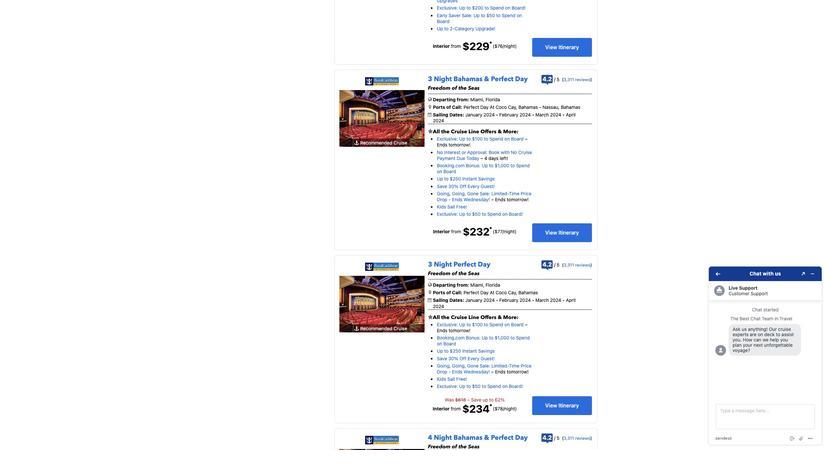 Task type: vqa. For each thing, say whether or not it's contained in the screenshot.
2nd View Itinerary link from the top
yes



Task type: locate. For each thing, give the bounding box(es) containing it.
2 departing from the top
[[433, 282, 456, 288]]

1 3,311 reviews link from the top
[[564, 77, 591, 82]]

1 - from the top
[[449, 197, 451, 202]]

kids sail free! exclusive: up to $50 to spend on board! up was $618 – save up to 62%
[[437, 377, 523, 390]]

departing right globe image
[[433, 282, 456, 288]]

0 vertical spatial kids sail free! exclusive: up to $50 to spend on board!
[[437, 204, 523, 217]]

1 call: from the top
[[452, 104, 463, 110]]

kids sail free! link up the was on the right
[[437, 377, 467, 382]]

1 vertical spatial exclusive: up to $100 to spend on board
[[437, 322, 524, 328]]

0 vertical spatial every
[[468, 184, 480, 189]]

april for 3 night bahamas & perfect day
[[566, 112, 576, 118]]

0 vertical spatial more:
[[503, 128, 519, 136]]

january 2024 • february 2024 • march 2024 • for 3 night perfect day
[[466, 298, 565, 303]]

($78 / night)
[[493, 406, 517, 412]]

1 vertical spatial off
[[460, 356, 467, 362]]

from
[[451, 43, 461, 49], [451, 229, 461, 235], [451, 406, 461, 412]]

sail up interior from $232
[[448, 204, 455, 210]]

1 vertical spatial all
[[433, 314, 440, 321]]

from inside interior from $229
[[451, 43, 461, 49]]

asterisk image left ($78
[[490, 404, 492, 407]]

0 vertical spatial limited-
[[492, 191, 509, 196]]

no right with
[[511, 150, 517, 155]]

4
[[485, 156, 488, 161], [428, 434, 432, 443]]

1 4.2 from the top
[[543, 76, 552, 83]]

asterisk image for $229
[[490, 41, 492, 44]]

kids sail free! exclusive: up to $50 to spend on board! up $232
[[437, 204, 523, 217]]

board
[[437, 18, 450, 24], [511, 136, 524, 142], [444, 169, 456, 174], [511, 322, 524, 328], [444, 341, 456, 347]]

line
[[469, 128, 479, 136], [469, 314, 479, 321]]

upgrade!
[[476, 26, 496, 31]]

1 5 from the top
[[557, 77, 560, 82]]

of inside 3 night bahamas & perfect day freedom of the seas
[[452, 85, 457, 92]]

5 for 4 night bahamas & perfect day
[[557, 436, 560, 441]]

2 vertical spatial freedom of the seas image
[[340, 450, 425, 451]]

0 vertical spatial $50
[[487, 12, 495, 18]]

view itinerary link for $232
[[532, 224, 592, 243]]

interior for $232
[[433, 229, 450, 235]]

call: down 3 night bahamas & perfect day freedom of the seas
[[452, 104, 463, 110]]

1 price from the top
[[521, 191, 532, 196]]

florida for day
[[486, 282, 500, 288]]

$50
[[487, 12, 495, 18], [472, 212, 481, 217], [472, 384, 481, 390]]

departing
[[433, 97, 456, 102], [433, 282, 456, 288]]

1 from: from the top
[[457, 97, 469, 102]]

price
[[521, 191, 532, 196], [521, 363, 532, 369]]

1 vertical spatial sailing dates:
[[433, 298, 466, 303]]

1 ( from the top
[[562, 77, 564, 82]]

at for perfect day at coco cay, bahamas • nassau, bahamas
[[490, 104, 495, 110]]

30%
[[449, 184, 459, 189], [449, 356, 459, 362]]

from inside interior from $234
[[451, 406, 461, 412]]

0 vertical spatial -
[[449, 197, 451, 202]]

2 vertical spatial save
[[471, 398, 482, 403]]

2 vertical spatial reviews
[[575, 436, 591, 441]]

interior for $229
[[433, 43, 450, 49]]

1 ) from the top
[[591, 77, 592, 82]]

january 2024 • february 2024 • march 2024 • down perfect day at coco cay, bahamas
[[466, 298, 565, 303]]

0 vertical spatial 3,311 reviews link
[[564, 77, 591, 82]]

recommended cruise for 3 night bahamas & perfect day
[[360, 140, 407, 146]]

- for second going, going, gone sale: limited-time price drop - ends wednesday! link
[[449, 369, 451, 375]]

dates:
[[450, 112, 464, 118], [450, 298, 464, 303]]

2 3,311 from the top
[[564, 263, 574, 268]]

reviews for 4 night bahamas & perfect day
[[575, 436, 591, 441]]

1 april from the top
[[566, 112, 576, 118]]

2 seas from the top
[[468, 270, 480, 278]]

departing from: miami, florida for perfect
[[433, 282, 500, 288]]

florida for &
[[486, 97, 500, 102]]

0 vertical spatial miami,
[[471, 97, 485, 102]]

to
[[467, 5, 471, 11], [485, 5, 489, 11], [481, 12, 485, 18], [496, 12, 501, 18], [445, 26, 449, 31], [467, 136, 471, 142], [484, 136, 489, 142], [489, 163, 494, 168], [511, 163, 515, 168], [445, 176, 449, 182], [467, 212, 471, 217], [482, 212, 486, 217], [467, 322, 471, 328], [484, 322, 489, 328], [489, 335, 494, 341], [511, 335, 515, 341], [445, 349, 449, 354], [467, 384, 471, 390], [482, 384, 486, 390], [490, 398, 494, 403]]

recommended
[[360, 140, 393, 146], [360, 326, 393, 332]]

departing from: miami, florida down 3 night bahamas & perfect day freedom of the seas
[[433, 97, 500, 102]]

interior inside interior from $229
[[433, 43, 450, 49]]

ports for 3 night perfect day
[[433, 290, 445, 296]]

$50 up was $618 – save up to 62%
[[472, 384, 481, 390]]

0 vertical spatial freedom
[[428, 85, 451, 92]]

calendar image down globe icon
[[428, 113, 432, 117]]

1 vertical spatial going, going, gone sale: limited-time price drop - ends wednesday!
[[437, 363, 532, 375]]

free! up interior from $232
[[456, 204, 467, 210]]

sail up the was on the right
[[448, 377, 455, 382]]

wednesday!
[[464, 197, 490, 202], [464, 369, 490, 375]]

2 recommended cruise from the top
[[360, 326, 407, 332]]

booking.com
[[437, 163, 465, 168], [437, 335, 465, 341]]

kids up the was on the right
[[437, 377, 446, 382]]

from inside interior from $232
[[451, 229, 461, 235]]

more:
[[503, 128, 519, 136], [503, 314, 519, 321]]

2 vertical spatial view itinerary link
[[532, 397, 592, 416]]

1 vertical spatial going, going, gone sale: limited-time price drop - ends wednesday! link
[[437, 363, 532, 375]]

0 vertical spatial ports
[[433, 104, 445, 110]]

miami, down 3 night perfect day freedom of the seas
[[471, 282, 485, 288]]

departing for perfect
[[433, 282, 456, 288]]

1 $100 from the top
[[472, 136, 483, 142]]

1 vertical spatial april 2024
[[433, 298, 576, 309]]

1 march from the top
[[536, 112, 549, 118]]

2-
[[450, 26, 455, 31]]

( for 4 night bahamas & perfect day
[[562, 436, 564, 441]]

1 april 2024 from the top
[[433, 112, 576, 124]]

2 cay, from the top
[[508, 290, 517, 296]]

1 booking.com bonus: up to $1,000 to spend on board link from the top
[[437, 163, 530, 174]]

2 kids sail free! link from the top
[[437, 377, 467, 382]]

1 vertical spatial booking.com bonus: up to $1,000 to spend on board up to $250 instant savings save 30% off every guest!
[[437, 335, 530, 362]]

exclusive: up to $200 to spend on board! early saver sale: up to $50 to spend on board up to 2-category upgrade!
[[437, 5, 526, 31]]

2 sailing dates: from the top
[[433, 298, 466, 303]]

limited- for second going, going, gone sale: limited-time price drop - ends wednesday! link
[[492, 363, 509, 369]]

0 vertical spatial line
[[469, 128, 479, 136]]

1 vertical spatial $250
[[450, 349, 461, 354]]

1 vertical spatial price
[[521, 363, 532, 369]]

calendar image down globe image
[[428, 298, 432, 303]]

0 vertical spatial )
[[591, 77, 592, 82]]

2 vertical spatial 5
[[557, 436, 560, 441]]

1 january 2024 • february 2024 • march 2024 • from the top
[[466, 112, 565, 118]]

asterisk image left ($77
[[490, 227, 492, 230]]

1 february from the top
[[500, 112, 519, 118]]

0 vertical spatial at
[[490, 104, 495, 110]]

no
[[437, 150, 443, 155], [511, 150, 517, 155]]

at
[[490, 104, 495, 110], [490, 290, 495, 296]]

1 vertical spatial offers
[[481, 314, 497, 321]]

2 ) from the top
[[591, 262, 592, 268]]

going, going, gone sale: limited-time price drop - ends wednesday! link
[[437, 191, 532, 202], [437, 363, 532, 375]]

more: up with
[[503, 128, 519, 136]]

night for 3 night perfect day
[[434, 260, 452, 269]]

1 vertical spatial time
[[509, 363, 520, 369]]

the inside 3 night perfect day freedom of the seas
[[459, 270, 467, 278]]

2 recommended from the top
[[360, 326, 393, 332]]

3 ( from the top
[[562, 436, 564, 441]]

miami, down 3 night bahamas & perfect day freedom of the seas
[[471, 97, 485, 102]]

0 vertical spatial 4
[[485, 156, 488, 161]]

0 vertical spatial booking.com bonus: up to $1,000 to spend on board up to $250 instant savings save 30% off every guest!
[[437, 163, 530, 189]]

january 2024 • february 2024 • march 2024 • down perfect day at coco cay, bahamas • nassau, bahamas
[[466, 112, 565, 118]]

1 recommended cruise from the top
[[360, 140, 407, 146]]

royal caribbean image for 4 night bahamas & perfect day
[[365, 437, 399, 445]]

globe image
[[428, 97, 432, 102]]

2 royal caribbean image from the top
[[365, 263, 399, 271]]

free!
[[456, 204, 467, 210], [456, 377, 467, 382]]

0 vertical spatial recommended cruise
[[360, 140, 407, 146]]

reviews for 3 night perfect day
[[575, 263, 591, 268]]

3 4.2 from the top
[[543, 435, 552, 442]]

up
[[459, 5, 466, 11], [474, 12, 480, 18], [437, 26, 443, 31], [459, 136, 466, 142], [482, 163, 488, 168], [437, 176, 443, 182], [459, 212, 466, 217], [459, 322, 466, 328], [482, 335, 488, 341], [437, 349, 443, 354], [459, 384, 466, 390]]

april
[[566, 112, 576, 118], [566, 298, 576, 303]]

1 vertical spatial wednesday!
[[464, 369, 490, 375]]

wednesday! up was $618 – save up to 62%
[[464, 369, 490, 375]]

offers down perfect day at coco cay, bahamas
[[481, 314, 497, 321]]

freedom up globe icon
[[428, 85, 451, 92]]

3,311 reviews link for 3 night bahamas & perfect day
[[564, 77, 591, 82]]

1 dates: from the top
[[450, 112, 464, 118]]

april 2024 down perfect day at coco cay, bahamas
[[433, 298, 576, 309]]

0 vertical spatial royal caribbean image
[[365, 77, 399, 86]]

perfect day at coco cay, bahamas • nassau, bahamas
[[464, 104, 581, 110]]

exclusive: up to $100 to spend on board link
[[437, 136, 524, 142], [437, 322, 524, 328]]

miami, for perfect
[[471, 282, 485, 288]]

all the cruise line offers & more: for bahamas
[[433, 128, 519, 136]]

calendar image
[[428, 113, 432, 117], [428, 298, 432, 303]]

2 bonus: from the top
[[466, 335, 481, 341]]

itinerary
[[559, 44, 579, 50], [559, 230, 579, 236], [559, 403, 579, 409]]

1 at from the top
[[490, 104, 495, 110]]

the
[[459, 85, 467, 92], [441, 128, 450, 136], [459, 270, 467, 278], [441, 314, 450, 321]]

save 30% off every guest! link
[[437, 184, 495, 189], [437, 356, 495, 362]]

night inside 3 night bahamas & perfect day freedom of the seas
[[434, 75, 452, 84]]

3,311 for 3 night perfect day
[[564, 263, 574, 268]]

ports
[[433, 104, 445, 110], [433, 290, 445, 296]]

kids
[[437, 204, 446, 210], [437, 377, 446, 382]]

reviews
[[575, 77, 591, 82], [575, 263, 591, 268], [575, 436, 591, 441]]

every
[[468, 184, 480, 189], [468, 356, 480, 362]]

star image
[[428, 315, 433, 320]]

3 royal caribbean image from the top
[[365, 437, 399, 445]]

1 vertical spatial 3
[[428, 260, 432, 269]]

of
[[452, 85, 457, 92], [447, 104, 451, 110], [452, 270, 457, 278], [447, 290, 451, 296]]

2 night from the top
[[434, 260, 452, 269]]

0 vertical spatial $1,000
[[495, 163, 510, 168]]

4.2 / 5 ( 3,311 reviews )
[[543, 76, 592, 83], [543, 261, 592, 268], [543, 435, 592, 442]]

)
[[591, 77, 592, 82], [591, 262, 592, 268], [591, 436, 592, 441]]

•
[[539, 104, 542, 110], [496, 112, 498, 118], [532, 112, 534, 118], [563, 112, 565, 118], [496, 298, 498, 303], [532, 298, 534, 303], [563, 298, 565, 303]]

1 sail from the top
[[448, 204, 455, 210]]

wednesday! up $232
[[464, 197, 490, 202]]

1 drop from the top
[[437, 197, 448, 202]]

1 vertical spatial april
[[566, 298, 576, 303]]

2 vertical spatial from
[[451, 406, 461, 412]]

1 view from the top
[[546, 44, 557, 50]]

february
[[500, 112, 519, 118], [500, 298, 519, 303]]

with
[[501, 150, 510, 155]]

0 vertical spatial ports of call:
[[433, 104, 463, 110]]

2 exclusive: up to $100 to spend on board from the top
[[437, 322, 524, 328]]

march
[[536, 112, 549, 118], [536, 298, 549, 303]]

2024
[[484, 112, 495, 118], [520, 112, 531, 118], [550, 112, 562, 118], [433, 118, 444, 124], [484, 298, 495, 303], [520, 298, 531, 303], [550, 298, 562, 303], [433, 304, 444, 309]]

1 vertical spatial 30%
[[449, 356, 459, 362]]

0 vertical spatial 30%
[[449, 184, 459, 189]]

3 freedom of the seas image from the top
[[340, 450, 425, 451]]

anchor image
[[355, 141, 359, 145], [355, 327, 359, 331]]

exclusive: up to $50 to spend on board! link up was $618 – save up to 62%
[[437, 384, 523, 390]]

limited-
[[492, 191, 509, 196], [492, 363, 509, 369]]

1 4.2 / 5 ( 3,311 reviews ) from the top
[[543, 76, 592, 83]]

february down perfect day at coco cay, bahamas • nassau, bahamas
[[500, 112, 519, 118]]

0 vertical spatial all the cruise line offers & more:
[[433, 128, 519, 136]]

0 vertical spatial wednesday!
[[464, 197, 490, 202]]

2 vertical spatial 4.2
[[543, 435, 552, 442]]

florida up perfect day at coco cay, bahamas
[[486, 282, 500, 288]]

0 vertical spatial night)
[[504, 43, 517, 49]]

april 2024 down perfect day at coco cay, bahamas • nassau, bahamas
[[433, 112, 576, 124]]

view
[[546, 44, 557, 50], [546, 230, 557, 236], [546, 403, 557, 409]]

1 reviews from the top
[[575, 77, 591, 82]]

seas inside 3 night perfect day freedom of the seas
[[468, 270, 480, 278]]

2 january from the top
[[466, 298, 483, 303]]

3 up globe image
[[428, 260, 432, 269]]

day
[[515, 75, 528, 84], [481, 104, 489, 110], [478, 260, 491, 269], [481, 290, 489, 296], [515, 434, 528, 443]]

ends
[[437, 142, 448, 148], [452, 197, 463, 202], [495, 197, 506, 202], [437, 328, 448, 334], [452, 369, 463, 375], [495, 369, 506, 375]]

&
[[484, 75, 490, 84], [498, 128, 502, 136], [498, 314, 502, 321], [484, 434, 490, 443]]

0 vertical spatial reviews
[[575, 77, 591, 82]]

2 $100 from the top
[[472, 322, 483, 328]]

1 vertical spatial miami,
[[471, 282, 485, 288]]

guest!
[[481, 184, 495, 189], [481, 356, 495, 362]]

0 vertical spatial asterisk image
[[490, 41, 492, 44]]

) for 4 night bahamas & perfect day
[[591, 436, 592, 441]]

1 miami, from the top
[[471, 97, 485, 102]]

bahamas
[[454, 75, 483, 84], [519, 104, 538, 110], [561, 104, 581, 110], [519, 290, 538, 296], [454, 434, 483, 443]]

star image
[[428, 129, 433, 134]]

asterisk image left the ($76
[[490, 41, 492, 44]]

cay,
[[508, 104, 517, 110], [508, 290, 517, 296]]

0 vertical spatial sail
[[448, 204, 455, 210]]

saver
[[449, 12, 461, 18]]

map marker image down globe image
[[429, 290, 432, 295]]

2 - from the top
[[449, 369, 451, 375]]

freedom of the seas image
[[340, 90, 425, 147], [340, 276, 425, 333], [340, 450, 425, 451]]

view itinerary for $229
[[546, 44, 579, 50]]

from down $618 on the right of page
[[451, 406, 461, 412]]

call: for bahamas
[[452, 104, 463, 110]]

) for 3 night perfect day
[[591, 262, 592, 268]]

category
[[455, 26, 475, 31]]

0 vertical spatial exclusive: up to $100 to spend on board link
[[437, 136, 524, 142]]

free! up $618 on the right of page
[[456, 377, 467, 382]]

save
[[437, 184, 447, 189], [437, 356, 447, 362], [471, 398, 482, 403]]

3 inside 3 night perfect day freedom of the seas
[[428, 260, 432, 269]]

from: down 3 night perfect day freedom of the seas
[[457, 282, 469, 288]]

sailing
[[433, 112, 449, 118], [433, 298, 449, 303]]

freedom inside 3 night bahamas & perfect day freedom of the seas
[[428, 85, 451, 92]]

2 dates: from the top
[[450, 298, 464, 303]]

1 vertical spatial savings
[[478, 349, 495, 354]]

call: for perfect
[[452, 290, 463, 296]]

2 call: from the top
[[452, 290, 463, 296]]

bahamas inside 3 night bahamas & perfect day freedom of the seas
[[454, 75, 483, 84]]

0 vertical spatial going, going, gone sale: limited-time price drop - ends wednesday!
[[437, 191, 532, 202]]

1 vertical spatial 3,311 reviews link
[[564, 263, 591, 268]]

exclusive: up to $50 to spend on board! link up $232
[[437, 212, 523, 217]]

$50 up $232
[[472, 212, 481, 217]]

1 vertical spatial calendar image
[[428, 298, 432, 303]]

2 vertical spatial view
[[546, 403, 557, 409]]

1 exclusive: up to $100 to spend on board link from the top
[[437, 136, 524, 142]]

1 vertical spatial from
[[451, 229, 461, 235]]

3 3,311 reviews link from the top
[[564, 436, 591, 441]]

1 departing from the top
[[433, 97, 456, 102]]

1 vertical spatial asterisk image
[[490, 227, 492, 230]]

3 4.2 / 5 ( 3,311 reviews ) from the top
[[543, 435, 592, 442]]

0 vertical spatial interior
[[433, 43, 450, 49]]

sailing for 3 night bahamas & perfect day
[[433, 112, 449, 118]]

-
[[449, 197, 451, 202], [449, 369, 451, 375]]

1 vertical spatial (
[[562, 262, 564, 268]]

from for $232
[[451, 229, 461, 235]]

–
[[525, 136, 528, 142], [481, 156, 483, 161], [491, 197, 494, 202], [525, 322, 528, 328], [491, 369, 494, 375], [467, 398, 470, 403]]

1 vertical spatial 4.2
[[543, 261, 552, 268]]

view itinerary
[[546, 44, 579, 50], [546, 230, 579, 236], [546, 403, 579, 409]]

night)
[[504, 43, 517, 49], [504, 229, 517, 235], [505, 406, 517, 412]]

0 vertical spatial offers
[[481, 128, 497, 136]]

0 vertical spatial february
[[500, 112, 519, 118]]

recommended cruise for 3 night perfect day
[[360, 326, 407, 332]]

0 vertical spatial night
[[434, 75, 452, 84]]

from left $232
[[451, 229, 461, 235]]

0 vertical spatial call:
[[452, 104, 463, 110]]

$100 for bahamas
[[472, 136, 483, 142]]

1 booking.com bonus: up to $1,000 to spend on board up to $250 instant savings save 30% off every guest! from the top
[[437, 163, 530, 189]]

going,
[[437, 191, 451, 196], [452, 191, 466, 196], [437, 363, 451, 369], [452, 363, 466, 369]]

$100 for perfect
[[472, 322, 483, 328]]

0 vertical spatial april
[[566, 112, 576, 118]]

asterisk image
[[490, 41, 492, 44], [490, 227, 492, 230], [490, 404, 492, 407]]

interior inside interior from $234
[[433, 406, 450, 412]]

february for 3 night perfect day
[[500, 298, 519, 303]]

1 vertical spatial february
[[500, 298, 519, 303]]

exclusive: up to $100 to spend on board for &
[[437, 136, 524, 142]]

1 offers from the top
[[481, 128, 497, 136]]

2 instant from the top
[[463, 349, 477, 354]]

2 offers from the top
[[481, 314, 497, 321]]

departing from: miami, florida down 3 night perfect day freedom of the seas
[[433, 282, 500, 288]]

2 3,311 reviews link from the top
[[564, 263, 591, 268]]

day inside 3 night bahamas & perfect day freedom of the seas
[[515, 75, 528, 84]]

$50 inside exclusive: up to $200 to spend on board! early saver sale: up to $50 to spend on board up to 2-category upgrade!
[[487, 12, 495, 18]]

offers up book
[[481, 128, 497, 136]]

miami,
[[471, 97, 485, 102], [471, 282, 485, 288]]

3,311 for 4 night bahamas & perfect day
[[564, 436, 574, 441]]

1 kids sail free! exclusive: up to $50 to spend on board! from the top
[[437, 204, 523, 217]]

0 vertical spatial from:
[[457, 97, 469, 102]]

view itinerary for $232
[[546, 230, 579, 236]]

1 vertical spatial $1,000
[[495, 335, 510, 341]]

0 vertical spatial up to $250 instant savings link
[[437, 176, 495, 182]]

(
[[562, 77, 564, 82], [562, 262, 564, 268], [562, 436, 564, 441]]

departing right globe icon
[[433, 97, 456, 102]]

2 ( from the top
[[562, 262, 564, 268]]

1 vertical spatial cay,
[[508, 290, 517, 296]]

1 vertical spatial kids sail free! exclusive: up to $50 to spend on board!
[[437, 377, 523, 390]]

1 vertical spatial itinerary
[[559, 230, 579, 236]]

3 night from the top
[[434, 434, 452, 443]]

offers for &
[[481, 128, 497, 136]]

all
[[433, 128, 440, 136], [433, 314, 440, 321]]

1 exclusive: up to $100 to spend on board from the top
[[437, 136, 524, 142]]

0 vertical spatial departing
[[433, 97, 456, 102]]

1 vertical spatial kids sail free! link
[[437, 377, 467, 382]]

1 vertical spatial exclusive: up to $100 to spend on board link
[[437, 322, 524, 328]]

interior inside interior from $232
[[433, 229, 450, 235]]

kids sail free! exclusive: up to $50 to spend on board!
[[437, 204, 523, 217], [437, 377, 523, 390]]

no up payment
[[437, 150, 443, 155]]

march for 3 night perfect day
[[536, 298, 549, 303]]

$1,000
[[495, 163, 510, 168], [495, 335, 510, 341]]

kids sail free! link
[[437, 204, 467, 210], [437, 377, 467, 382]]

1 3,311 from the top
[[564, 77, 574, 82]]

royal caribbean image
[[365, 77, 399, 86], [365, 263, 399, 271], [365, 437, 399, 445]]

night) right the ($76
[[504, 43, 517, 49]]

february for 3 night bahamas & perfect day
[[500, 112, 519, 118]]

january for perfect
[[466, 298, 483, 303]]

night) for $232
[[504, 229, 517, 235]]

0 vertical spatial january 2024 • february 2024 • march 2024 •
[[466, 112, 565, 118]]

at for perfect day at coco cay, bahamas
[[490, 290, 495, 296]]

more: for 3 night perfect day
[[503, 314, 519, 321]]

freedom inside 3 night perfect day freedom of the seas
[[428, 270, 451, 278]]

left!
[[500, 156, 508, 161]]

3,311 reviews link
[[564, 77, 591, 82], [564, 263, 591, 268], [564, 436, 591, 441]]

0 vertical spatial florida
[[486, 97, 500, 102]]

booking.com bonus: up to $1,000 to spend on board link
[[437, 163, 530, 174], [437, 335, 530, 347]]

2 map marker image from the top
[[429, 290, 432, 295]]

exclusive:
[[437, 5, 458, 11], [437, 136, 458, 142], [437, 212, 458, 217], [437, 322, 458, 328], [437, 384, 458, 390]]

from down the 2-
[[451, 43, 461, 49]]

0 vertical spatial guest!
[[481, 184, 495, 189]]

interior from $232
[[433, 226, 490, 238]]

map marker image down globe icon
[[429, 105, 432, 109]]

all for 3 night bahamas & perfect day
[[433, 128, 440, 136]]

1 night from the top
[[434, 75, 452, 84]]

1 sailing dates: from the top
[[433, 112, 466, 118]]

perfect inside 3 night bahamas & perfect day freedom of the seas
[[491, 75, 514, 84]]

dates: for perfect
[[450, 298, 464, 303]]

1 horizontal spatial 4
[[485, 156, 488, 161]]

1 vertical spatial view
[[546, 230, 557, 236]]

january for bahamas
[[466, 112, 483, 118]]

recommended cruise
[[360, 140, 407, 146], [360, 326, 407, 332]]

january 2024 • february 2024 • march 2024 •
[[466, 112, 565, 118], [466, 298, 565, 303]]

2 departing from: miami, florida from the top
[[433, 282, 500, 288]]

1 exclusive: from the top
[[437, 5, 458, 11]]

departing from: miami, florida
[[433, 97, 500, 102], [433, 282, 500, 288]]

2 florida from the top
[[486, 282, 500, 288]]

april 2024 for day
[[433, 298, 576, 309]]

drop
[[437, 197, 448, 202], [437, 369, 448, 375]]

gone
[[467, 191, 479, 196], [467, 363, 479, 369]]

/
[[503, 43, 504, 49], [554, 77, 556, 82], [503, 229, 504, 235], [554, 262, 556, 268], [503, 406, 505, 412], [554, 436, 556, 441]]

1 vertical spatial recommended cruise
[[360, 326, 407, 332]]

sailing dates:
[[433, 112, 466, 118], [433, 298, 466, 303]]

savings
[[478, 176, 495, 182], [478, 349, 495, 354]]

ports of call: for perfect
[[433, 290, 463, 296]]

freedom up globe image
[[428, 270, 451, 278]]

seas
[[468, 85, 480, 92], [468, 270, 480, 278]]

1 vertical spatial january 2024 • february 2024 • march 2024 •
[[466, 298, 565, 303]]

night) right ($77
[[504, 229, 517, 235]]

call: down 3 night perfect day freedom of the seas
[[452, 290, 463, 296]]

more: down perfect day at coco cay, bahamas
[[503, 314, 519, 321]]

0 vertical spatial calendar image
[[428, 113, 432, 117]]

exclusive: up to $100 to spend on board link for day
[[437, 322, 524, 328]]

2 limited- from the top
[[492, 363, 509, 369]]

1 coco from the top
[[496, 104, 507, 110]]

2 savings from the top
[[478, 349, 495, 354]]

0 vertical spatial savings
[[478, 176, 495, 182]]

florida down 3 night bahamas & perfect day freedom of the seas
[[486, 97, 500, 102]]

1 itinerary from the top
[[559, 44, 579, 50]]

0 vertical spatial recommended
[[360, 140, 393, 146]]

recommended for 3 night bahamas & perfect day
[[360, 140, 393, 146]]

( for 3 night bahamas & perfect day
[[562, 77, 564, 82]]

2 going, going, gone sale: limited-time price drop - ends wednesday! link from the top
[[437, 363, 532, 375]]

up to $250 instant savings link
[[437, 176, 495, 182], [437, 349, 495, 354]]

map marker image
[[429, 105, 432, 109], [429, 290, 432, 295]]

2 sailing from the top
[[433, 298, 449, 303]]

night inside 3 night perfect day freedom of the seas
[[434, 260, 452, 269]]

january down perfect day at coco cay, bahamas
[[466, 298, 483, 303]]

1 more: from the top
[[503, 128, 519, 136]]

perfect
[[491, 75, 514, 84], [464, 104, 479, 110], [454, 260, 476, 269], [464, 290, 479, 296], [491, 434, 514, 443]]

0 vertical spatial january
[[466, 112, 483, 118]]

ports for 3 night bahamas & perfect day
[[433, 104, 445, 110]]

2 ports of call: from the top
[[433, 290, 463, 296]]

booking.com bonus: up to $1,000 to spend on board up to $250 instant savings save 30% off every guest!
[[437, 163, 530, 189], [437, 335, 530, 362]]

cruise inside no interest or approval: book with no cruise payment due today
[[519, 150, 532, 155]]

asterisk image for $232
[[490, 227, 492, 230]]

tomorrow!
[[449, 142, 471, 148], [507, 197, 529, 202], [449, 328, 471, 334], [507, 369, 529, 375]]

kids up interior from $232
[[437, 204, 446, 210]]

2 january 2024 • february 2024 • march 2024 • from the top
[[466, 298, 565, 303]]

1 vertical spatial save 30% off every guest! link
[[437, 356, 495, 362]]

night) right ($78
[[505, 406, 517, 412]]

1 vertical spatial map marker image
[[429, 290, 432, 295]]

1 vertical spatial freedom of the seas image
[[340, 276, 425, 333]]

2 free! from the top
[[456, 377, 467, 382]]

1 off from the top
[[460, 184, 467, 189]]

2 more: from the top
[[503, 314, 519, 321]]

kids sail free! link up interior from $232
[[437, 204, 467, 210]]

5
[[557, 77, 560, 82], [557, 262, 560, 268], [557, 436, 560, 441]]

freedom
[[428, 85, 451, 92], [428, 270, 451, 278]]

1 vertical spatial -
[[449, 369, 451, 375]]

3 inside 3 night bahamas & perfect day freedom of the seas
[[428, 75, 432, 84]]

from: down 3 night bahamas & perfect day freedom of the seas
[[457, 97, 469, 102]]

1 anchor image from the top
[[355, 141, 359, 145]]

sale: inside exclusive: up to $200 to spend on board! early saver sale: up to $50 to spend on board up to 2-category upgrade!
[[462, 12, 473, 18]]

february down perfect day at coco cay, bahamas
[[500, 298, 519, 303]]

sailing dates: for bahamas
[[433, 112, 466, 118]]

0 vertical spatial bonus:
[[466, 163, 481, 168]]

0 vertical spatial board!
[[512, 5, 526, 11]]

$50 down exclusive: up to $200 to spend on board! link
[[487, 12, 495, 18]]

2 vertical spatial asterisk image
[[490, 404, 492, 407]]

january down 3 night bahamas & perfect day freedom of the seas
[[466, 112, 483, 118]]

1 vertical spatial booking.com
[[437, 335, 465, 341]]

$229
[[463, 40, 490, 53]]

itinerary for $229
[[559, 44, 579, 50]]

2 vertical spatial night
[[434, 434, 452, 443]]

board!
[[512, 5, 526, 11], [509, 212, 523, 217], [509, 384, 523, 390]]

2 5 from the top
[[557, 262, 560, 268]]

1 vertical spatial call:
[[452, 290, 463, 296]]

1 kids from the top
[[437, 204, 446, 210]]

coco for perfect day at coco cay, bahamas • nassau, bahamas
[[496, 104, 507, 110]]

0 vertical spatial booking.com bonus: up to $1,000 to spend on board link
[[437, 163, 530, 174]]

0 vertical spatial coco
[[496, 104, 507, 110]]

2 freedom of the seas image from the top
[[340, 276, 425, 333]]

3 up globe icon
[[428, 75, 432, 84]]



Task type: describe. For each thing, give the bounding box(es) containing it.
early
[[437, 12, 448, 18]]

2 booking.com bonus: up to $1,000 to spend on board up to $250 instant savings save 30% off every guest! from the top
[[437, 335, 530, 362]]

cay, for perfect day at coco cay, bahamas
[[508, 290, 517, 296]]

5 for 3 night bahamas & perfect day
[[557, 77, 560, 82]]

1 up to $250 instant savings link from the top
[[437, 176, 495, 182]]

2 up to $250 instant savings link from the top
[[437, 349, 495, 354]]

2 vertical spatial board!
[[509, 384, 523, 390]]

3 exclusive: from the top
[[437, 212, 458, 217]]

from: for bahamas
[[457, 97, 469, 102]]

royal caribbean image for 3 night perfect day
[[365, 263, 399, 271]]

4.2 for 3 night perfect day
[[543, 261, 552, 268]]

$232
[[463, 226, 490, 238]]

1 going, going, gone sale: limited-time price drop - ends wednesday! link from the top
[[437, 191, 532, 202]]

) for 3 night bahamas & perfect day
[[591, 77, 592, 82]]

of inside 3 night perfect day freedom of the seas
[[452, 270, 457, 278]]

view itinerary link for $229
[[532, 38, 592, 57]]

days
[[489, 156, 499, 161]]

night) for $234
[[505, 406, 517, 412]]

2 price from the top
[[521, 363, 532, 369]]

exclusive: up to $100 to spend on board for day
[[437, 322, 524, 328]]

2 exclusive: from the top
[[437, 136, 458, 142]]

coco for perfect day at coco cay, bahamas
[[496, 290, 507, 296]]

3 view itinerary link from the top
[[532, 397, 592, 416]]

approval:
[[468, 150, 488, 155]]

1 no from the left
[[437, 150, 443, 155]]

2 vertical spatial sale:
[[480, 363, 490, 369]]

interest
[[444, 150, 461, 155]]

1 savings from the top
[[478, 176, 495, 182]]

1 bonus: from the top
[[466, 163, 481, 168]]

( for 3 night perfect day
[[562, 262, 564, 268]]

($77
[[493, 229, 503, 235]]

globe image
[[428, 283, 432, 287]]

$234
[[463, 403, 490, 416]]

2 kids sail free! exclusive: up to $50 to spend on board! from the top
[[437, 377, 523, 390]]

view for $232
[[546, 230, 557, 236]]

line for bahamas
[[469, 128, 479, 136]]

night) for $229
[[504, 43, 517, 49]]

1 instant from the top
[[463, 176, 477, 182]]

all the cruise line offers & more: for perfect
[[433, 314, 519, 321]]

1 save 30% off every guest! link from the top
[[437, 184, 495, 189]]

1 every from the top
[[468, 184, 480, 189]]

2 drop from the top
[[437, 369, 448, 375]]

2 booking.com bonus: up to $1,000 to spend on board link from the top
[[437, 335, 530, 347]]

sailing for 3 night perfect day
[[433, 298, 449, 303]]

board inside exclusive: up to $200 to spend on board! early saver sale: up to $50 to spend on board up to 2-category upgrade!
[[437, 18, 450, 24]]

1 vertical spatial sale:
[[480, 191, 490, 196]]

2 guest! from the top
[[481, 356, 495, 362]]

freedom of the seas image for 3 night bahamas & perfect day
[[340, 90, 425, 147]]

2 kids from the top
[[437, 377, 446, 382]]

3 for 3 night bahamas & perfect day
[[428, 75, 432, 84]]

3 view itinerary from the top
[[546, 403, 579, 409]]

- for second going, going, gone sale: limited-time price drop - ends wednesday! link from the bottom of the page
[[449, 197, 451, 202]]

was
[[445, 398, 454, 403]]

$200
[[472, 5, 484, 11]]

4.2 / 5 ( 3,311 reviews ) for 3 night bahamas & perfect day
[[543, 76, 592, 83]]

($77 / night)
[[493, 229, 517, 235]]

4.2 for 3 night bahamas & perfect day
[[543, 76, 552, 83]]

2 vertical spatial $50
[[472, 384, 481, 390]]

2 off from the top
[[460, 356, 467, 362]]

62%
[[495, 398, 505, 403]]

or
[[462, 150, 466, 155]]

3 view from the top
[[546, 403, 557, 409]]

4.2 / 5 ( 3,311 reviews ) for 3 night perfect day
[[543, 261, 592, 268]]

2 30% from the top
[[449, 356, 459, 362]]

seas inside 3 night bahamas & perfect day freedom of the seas
[[468, 85, 480, 92]]

calendar image for 3 night bahamas & perfect day
[[428, 113, 432, 117]]

book
[[489, 150, 500, 155]]

2 no from the left
[[511, 150, 517, 155]]

2 $1,000 from the top
[[495, 335, 510, 341]]

1 kids sail free! link from the top
[[437, 204, 467, 210]]

2 wednesday! from the top
[[464, 369, 490, 375]]

no interest or approval: book with no cruise payment due today
[[437, 150, 532, 161]]

interior for $234
[[433, 406, 450, 412]]

$618
[[455, 398, 466, 403]]

3 for 3 night perfect day
[[428, 260, 432, 269]]

from: for perfect
[[457, 282, 469, 288]]

5 exclusive: from the top
[[437, 384, 458, 390]]

interior from $229
[[433, 40, 490, 53]]

1 30% from the top
[[449, 184, 459, 189]]

1 $250 from the top
[[450, 176, 461, 182]]

($76
[[493, 43, 503, 49]]

from for $234
[[451, 406, 461, 412]]

anchor image for 3 night bahamas & perfect day
[[355, 141, 359, 145]]

today
[[467, 156, 479, 161]]

1 free! from the top
[[456, 204, 467, 210]]

perfect day at coco cay, bahamas
[[464, 290, 538, 296]]

1 wednesday! from the top
[[464, 197, 490, 202]]

2 booking.com from the top
[[437, 335, 465, 341]]

exclusive: up to $100 to spend on board link for &
[[437, 136, 524, 142]]

2 exclusive: up to $50 to spend on board! link from the top
[[437, 384, 523, 390]]

3 night bahamas & perfect day freedom of the seas
[[428, 75, 528, 92]]

freedom of the seas image for 3 night perfect day
[[340, 276, 425, 333]]

0 horizontal spatial 4
[[428, 434, 432, 443]]

1 exclusive: up to $50 to spend on board! link from the top
[[437, 212, 523, 217]]

2 gone from the top
[[467, 363, 479, 369]]

0 vertical spatial save
[[437, 184, 447, 189]]

– 4 days left!
[[479, 156, 508, 161]]

1 booking.com from the top
[[437, 163, 465, 168]]

dates: for bahamas
[[450, 112, 464, 118]]

going, going, gone sale: limited-time price drop - ends wednesday! for second going, going, gone sale: limited-time price drop - ends wednesday! link
[[437, 363, 532, 375]]

royal caribbean image for 3 night bahamas & perfect day
[[365, 77, 399, 86]]

3,311 for 3 night bahamas & perfect day
[[564, 77, 574, 82]]

2 every from the top
[[468, 356, 480, 362]]

map marker image for 3 night perfect day
[[429, 290, 432, 295]]

($78
[[493, 406, 503, 412]]

departing for bahamas
[[433, 97, 456, 102]]

up to 2-category upgrade! link
[[437, 26, 496, 31]]

line for perfect
[[469, 314, 479, 321]]

1 gone from the top
[[467, 191, 479, 196]]

calendar image for 3 night perfect day
[[428, 298, 432, 303]]

april for 3 night perfect day
[[566, 298, 576, 303]]

1 time from the top
[[509, 191, 520, 196]]

from for $229
[[451, 43, 461, 49]]

all for 3 night perfect day
[[433, 314, 440, 321]]

march for 3 night bahamas & perfect day
[[536, 112, 549, 118]]

early saver sale: up to $50 to spend on board link
[[437, 12, 522, 24]]

2 $250 from the top
[[450, 349, 461, 354]]

itinerary for $232
[[559, 230, 579, 236]]

going, going, gone sale: limited-time price drop - ends wednesday! for second going, going, gone sale: limited-time price drop - ends wednesday! link from the bottom of the page
[[437, 191, 532, 202]]

2 time from the top
[[509, 363, 520, 369]]

due
[[457, 156, 465, 161]]

3,311 reviews link for 4 night bahamas & perfect day
[[564, 436, 591, 441]]

reviews for 3 night bahamas & perfect day
[[575, 77, 591, 82]]

1 guest! from the top
[[481, 184, 495, 189]]

exclusive: up to $200 to spend on board! link
[[437, 5, 526, 11]]

cay, for perfect day at coco cay, bahamas • nassau, bahamas
[[508, 104, 517, 110]]

4.2 / 5 ( 3,311 reviews ) for 4 night bahamas & perfect day
[[543, 435, 592, 442]]

5 for 3 night perfect day
[[557, 262, 560, 268]]

payment
[[437, 156, 456, 161]]

2 save 30% off every guest! link from the top
[[437, 356, 495, 362]]

4 exclusive: from the top
[[437, 322, 458, 328]]

4.2 for 4 night bahamas & perfect day
[[543, 435, 552, 442]]

1 vertical spatial $50
[[472, 212, 481, 217]]

recommended for 3 night perfect day
[[360, 326, 393, 332]]

departing from: miami, florida for bahamas
[[433, 97, 500, 102]]

was $618 – save up to 62%
[[445, 398, 505, 403]]

3 itinerary from the top
[[559, 403, 579, 409]]

ports of call: for bahamas
[[433, 104, 463, 110]]

april 2024 for &
[[433, 112, 576, 124]]

2 sail from the top
[[448, 377, 455, 382]]

perfect inside 3 night perfect day freedom of the seas
[[454, 260, 476, 269]]

no interest or approval: book with no cruise payment due today link
[[437, 150, 532, 161]]

asterisk image for $234
[[490, 404, 492, 407]]

map marker image for 3 night bahamas & perfect day
[[429, 105, 432, 109]]

1 vertical spatial board!
[[509, 212, 523, 217]]

($76 / night)
[[493, 43, 517, 49]]

more: for 3 night bahamas & perfect day
[[503, 128, 519, 136]]

& inside 3 night bahamas & perfect day freedom of the seas
[[484, 75, 490, 84]]

4 night bahamas & perfect day
[[428, 434, 528, 443]]

1 $1,000 from the top
[[495, 163, 510, 168]]

1 vertical spatial save
[[437, 356, 447, 362]]

up
[[483, 398, 488, 403]]

sailing dates: for perfect
[[433, 298, 466, 303]]

day inside 3 night perfect day freedom of the seas
[[478, 260, 491, 269]]

nassau,
[[543, 104, 560, 110]]

anchor image for 3 night perfect day
[[355, 327, 359, 331]]

interior from $234
[[433, 403, 490, 416]]

3 night perfect day freedom of the seas
[[428, 260, 491, 278]]

miami, for bahamas
[[471, 97, 485, 102]]

board! inside exclusive: up to $200 to spend on board! early saver sale: up to $50 to spend on board up to 2-category upgrade!
[[512, 5, 526, 11]]

offers for day
[[481, 314, 497, 321]]

the inside 3 night bahamas & perfect day freedom of the seas
[[459, 85, 467, 92]]

exclusive: inside exclusive: up to $200 to spend on board! early saver sale: up to $50 to spend on board up to 2-category upgrade!
[[437, 5, 458, 11]]



